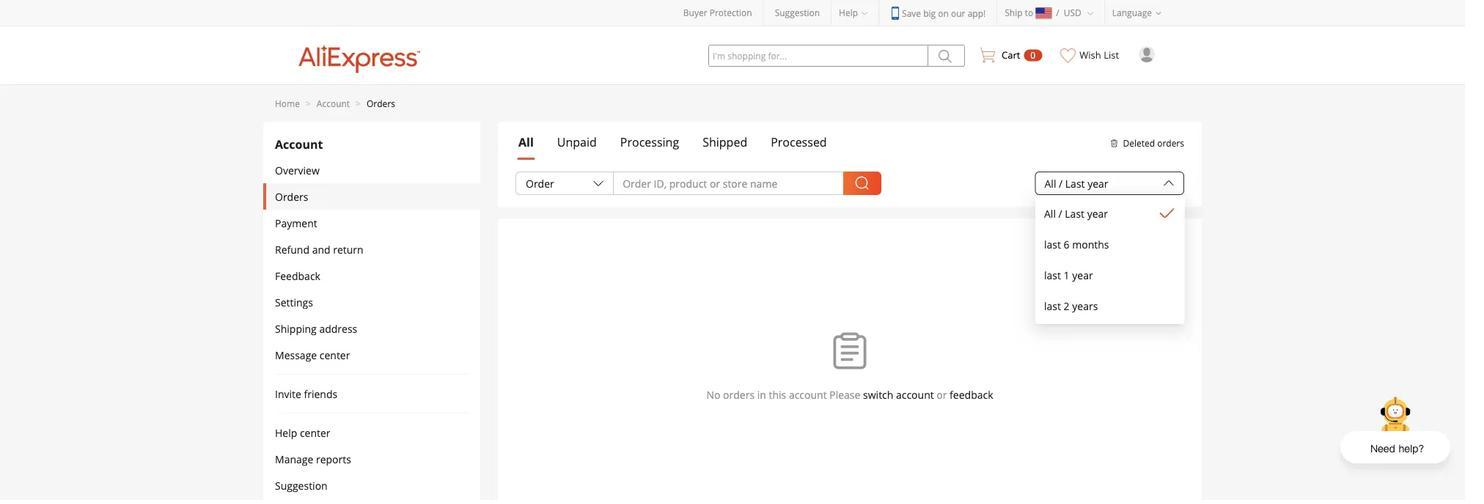 Task type: describe. For each thing, give the bounding box(es) containing it.
2 vertical spatial /
[[1059, 206, 1063, 220]]

no orders in this account please switch account or feedback
[[707, 388, 994, 402]]

I'm shopping for... text field
[[709, 45, 929, 67]]

0 vertical spatial /
[[1056, 7, 1060, 19]]

need help?
[[1371, 441, 1424, 456]]

refund and return
[[275, 242, 364, 256]]

wish list link
[[1053, 26, 1127, 74]]

help center
[[275, 426, 330, 440]]

1 > from the left
[[306, 97, 311, 109]]

home link
[[275, 97, 300, 109]]

on
[[938, 7, 949, 19]]

this
[[769, 388, 786, 402]]

1 horizontal spatial orders
[[367, 97, 395, 109]]

or
[[937, 388, 947, 402]]

feedback
[[950, 388, 994, 402]]

buyer
[[683, 7, 708, 19]]

home > account > orders
[[275, 97, 395, 109]]

shipping address
[[275, 322, 357, 336]]

last 1 year
[[1044, 268, 1093, 282]]

big
[[924, 7, 936, 19]]

months
[[1073, 237, 1109, 251]]

last for last 1 year
[[1044, 268, 1061, 282]]

save big on our app! link
[[890, 7, 986, 20]]

center for message center
[[320, 348, 350, 362]]

1 vertical spatial orders
[[275, 190, 308, 204]]

0 vertical spatial year
[[1088, 176, 1109, 190]]

1
[[1064, 268, 1070, 282]]

2 all / last year from the top
[[1044, 206, 1108, 220]]

Order ID, product or store name text field
[[613, 172, 844, 195]]

0 vertical spatial all
[[519, 134, 534, 150]]

shipped
[[703, 134, 748, 150]]

/ usd
[[1056, 7, 1082, 19]]

ship to
[[1005, 7, 1034, 19]]

in
[[757, 388, 766, 402]]

1 last from the top
[[1066, 176, 1085, 190]]

overview
[[275, 163, 320, 177]]

language link
[[1105, 0, 1173, 26]]

usd
[[1064, 7, 1082, 19]]

cart
[[1002, 48, 1020, 62]]

list
[[1104, 48, 1119, 62]]

unpaid
[[557, 134, 597, 150]]

save
[[902, 7, 921, 19]]

invite
[[275, 387, 301, 401]]

orders for no
[[723, 388, 755, 402]]

help for help
[[839, 7, 858, 19]]

years
[[1073, 299, 1098, 313]]

feedback
[[275, 269, 320, 283]]

reports
[[316, 452, 351, 466]]

deleted
[[1123, 137, 1155, 149]]

no
[[707, 388, 721, 402]]

and
[[312, 242, 331, 256]]

1 vertical spatial suggestion
[[275, 479, 328, 493]]

need
[[1371, 441, 1396, 456]]

shipping
[[275, 322, 317, 336]]

arrowup image
[[1163, 178, 1175, 189]]

deleted orders
[[1123, 137, 1185, 149]]

2 vertical spatial year
[[1073, 268, 1093, 282]]

address
[[319, 322, 357, 336]]

last 6 months
[[1044, 237, 1109, 251]]

1 account from the left
[[789, 388, 827, 402]]

wish list
[[1080, 48, 1119, 62]]

arrowdown image
[[593, 178, 605, 189]]

home
[[275, 97, 300, 109]]

2 vertical spatial all
[[1044, 206, 1056, 220]]

manage
[[275, 452, 313, 466]]



Task type: locate. For each thing, give the bounding box(es) containing it.
0
[[1031, 49, 1036, 61]]

last left 1
[[1044, 268, 1061, 282]]

orders right account link
[[367, 97, 395, 109]]

all / last year
[[1045, 176, 1109, 190], [1044, 206, 1108, 220]]

buyer protection
[[683, 7, 752, 19]]

help up manage
[[275, 426, 297, 440]]

last 2 years
[[1044, 299, 1098, 313]]

message center
[[275, 348, 350, 362]]

0 horizontal spatial help
[[275, 426, 297, 440]]

switch
[[863, 388, 894, 402]]

center up manage reports
[[300, 426, 330, 440]]

1 horizontal spatial help
[[839, 7, 858, 19]]

0 horizontal spatial orders
[[723, 388, 755, 402]]

protection
[[710, 7, 752, 19]]

2 last from the top
[[1044, 268, 1061, 282]]

1 all / last year from the top
[[1045, 176, 1109, 190]]

our
[[951, 7, 966, 19]]

0 horizontal spatial suggestion
[[275, 479, 328, 493]]

1 horizontal spatial suggestion
[[775, 7, 820, 19]]

feedback link
[[950, 388, 994, 402]]

1 vertical spatial orders
[[723, 388, 755, 402]]

suggestion link
[[775, 7, 820, 19]]

payment
[[275, 216, 317, 230]]

1 vertical spatial last
[[1044, 268, 1061, 282]]

center down address
[[320, 348, 350, 362]]

/
[[1056, 7, 1060, 19], [1059, 176, 1063, 190], [1059, 206, 1063, 220]]

orders
[[367, 97, 395, 109], [275, 190, 308, 204]]

help?
[[1399, 441, 1424, 456]]

0 vertical spatial help
[[839, 7, 858, 19]]

account
[[317, 97, 350, 109], [275, 136, 323, 152]]

account right the this at the bottom of the page
[[789, 388, 827, 402]]

account left or on the bottom right
[[896, 388, 934, 402]]

6
[[1064, 237, 1070, 251]]

last
[[1044, 237, 1061, 251], [1044, 268, 1061, 282], [1044, 299, 1061, 313]]

message
[[275, 348, 317, 362]]

1 horizontal spatial account
[[896, 388, 934, 402]]

0 vertical spatial all / last year
[[1045, 176, 1109, 190]]

account up overview on the top
[[275, 136, 323, 152]]

2 > from the left
[[356, 97, 361, 109]]

0 vertical spatial orders
[[367, 97, 395, 109]]

suggestion up i'm shopping for... text field
[[775, 7, 820, 19]]

last
[[1066, 176, 1085, 190], [1065, 206, 1085, 220]]

> left orders link
[[356, 97, 361, 109]]

refund
[[275, 242, 310, 256]]

2 account from the left
[[896, 388, 934, 402]]

friends
[[304, 387, 338, 401]]

0 vertical spatial last
[[1044, 237, 1061, 251]]

1 vertical spatial account
[[275, 136, 323, 152]]

orders link
[[367, 97, 395, 109]]

0 vertical spatial orders
[[1158, 137, 1185, 149]]

wish
[[1080, 48, 1102, 62]]

language
[[1113, 7, 1152, 19]]

save big on our app!
[[902, 7, 986, 19]]

1 last from the top
[[1044, 237, 1061, 251]]

1 horizontal spatial orders
[[1158, 137, 1185, 149]]

1 vertical spatial last
[[1065, 206, 1085, 220]]

orders right deleted
[[1158, 137, 1185, 149]]

3 last from the top
[[1044, 299, 1061, 313]]

order
[[526, 176, 554, 190]]

center for help center
[[300, 426, 330, 440]]

0 horizontal spatial >
[[306, 97, 311, 109]]

processed
[[771, 134, 827, 150]]

1 vertical spatial /
[[1059, 176, 1063, 190]]

1 horizontal spatial >
[[356, 97, 361, 109]]

orders
[[1158, 137, 1185, 149], [723, 388, 755, 402]]

buyer protection link
[[683, 7, 752, 19]]

1 vertical spatial center
[[300, 426, 330, 440]]

return
[[333, 242, 364, 256]]

center
[[320, 348, 350, 362], [300, 426, 330, 440]]

None submit
[[929, 45, 965, 67]]

suggestion
[[775, 7, 820, 19], [275, 479, 328, 493]]

0 vertical spatial last
[[1066, 176, 1085, 190]]

1 vertical spatial help
[[275, 426, 297, 440]]

settings
[[275, 295, 313, 309]]

last left 6
[[1044, 237, 1061, 251]]

> right home
[[306, 97, 311, 109]]

2 vertical spatial last
[[1044, 299, 1061, 313]]

1 vertical spatial all
[[1045, 176, 1057, 190]]

please
[[830, 388, 861, 402]]

1 vertical spatial all / last year
[[1044, 206, 1108, 220]]

to
[[1025, 7, 1034, 19]]

help for help center
[[275, 426, 297, 440]]

last left the 2
[[1044, 299, 1061, 313]]

last for last 2 years
[[1044, 299, 1061, 313]]

2
[[1064, 299, 1070, 313]]

1 vertical spatial year
[[1087, 206, 1108, 220]]

0 vertical spatial center
[[320, 348, 350, 362]]

help
[[839, 7, 858, 19], [275, 426, 297, 440]]

account right home
[[317, 97, 350, 109]]

processing
[[620, 134, 679, 150]]

switch account link
[[863, 388, 934, 402]]

last for last 6 months
[[1044, 237, 1061, 251]]

all
[[519, 134, 534, 150], [1045, 176, 1057, 190], [1044, 206, 1056, 220]]

account link
[[317, 97, 350, 109]]

manage reports
[[275, 452, 351, 466]]

help right the suggestion link
[[839, 7, 858, 19]]

account
[[789, 388, 827, 402], [896, 388, 934, 402]]

0 horizontal spatial account
[[789, 388, 827, 402]]

>
[[306, 97, 311, 109], [356, 97, 361, 109]]

suggestion down manage
[[275, 479, 328, 493]]

ship
[[1005, 7, 1023, 19]]

0 horizontal spatial orders
[[275, 190, 308, 204]]

app!
[[968, 7, 986, 19]]

0 vertical spatial suggestion
[[775, 7, 820, 19]]

orders for deleted
[[1158, 137, 1185, 149]]

2 last from the top
[[1065, 206, 1085, 220]]

orders up payment
[[275, 190, 308, 204]]

0 vertical spatial account
[[317, 97, 350, 109]]

year
[[1088, 176, 1109, 190], [1087, 206, 1108, 220], [1073, 268, 1093, 282]]

orders left in on the bottom of page
[[723, 388, 755, 402]]

invite friends
[[275, 387, 338, 401]]



Task type: vqa. For each thing, say whether or not it's contained in the screenshot.
Local
no



